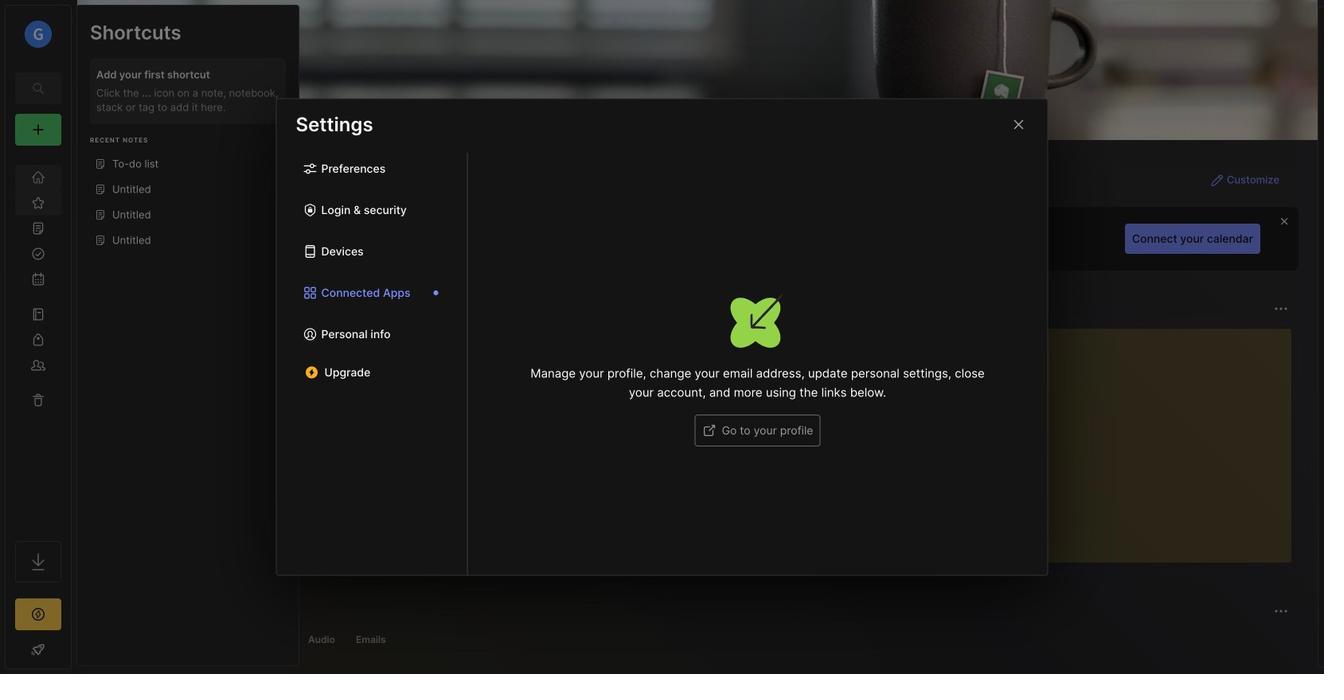 Task type: vqa. For each thing, say whether or not it's contained in the screenshot.
'Note Editor' text field
no



Task type: locate. For each thing, give the bounding box(es) containing it.
tab list
[[277, 153, 468, 575], [106, 328, 883, 347], [106, 631, 1286, 650]]

close image
[[1010, 115, 1029, 134]]

Start writing… text field
[[922, 329, 1291, 550]]

upgrade image
[[29, 605, 48, 624]]

tab
[[106, 328, 153, 347], [159, 328, 224, 347], [106, 631, 167, 650], [227, 631, 295, 650], [301, 631, 342, 650], [349, 631, 393, 650]]

main element
[[0, 0, 76, 675]]

tree
[[6, 155, 71, 527]]

tree inside main element
[[6, 155, 71, 527]]

edit search image
[[29, 79, 48, 98]]

row group
[[103, 357, 820, 573]]

home image
[[30, 170, 46, 186]]



